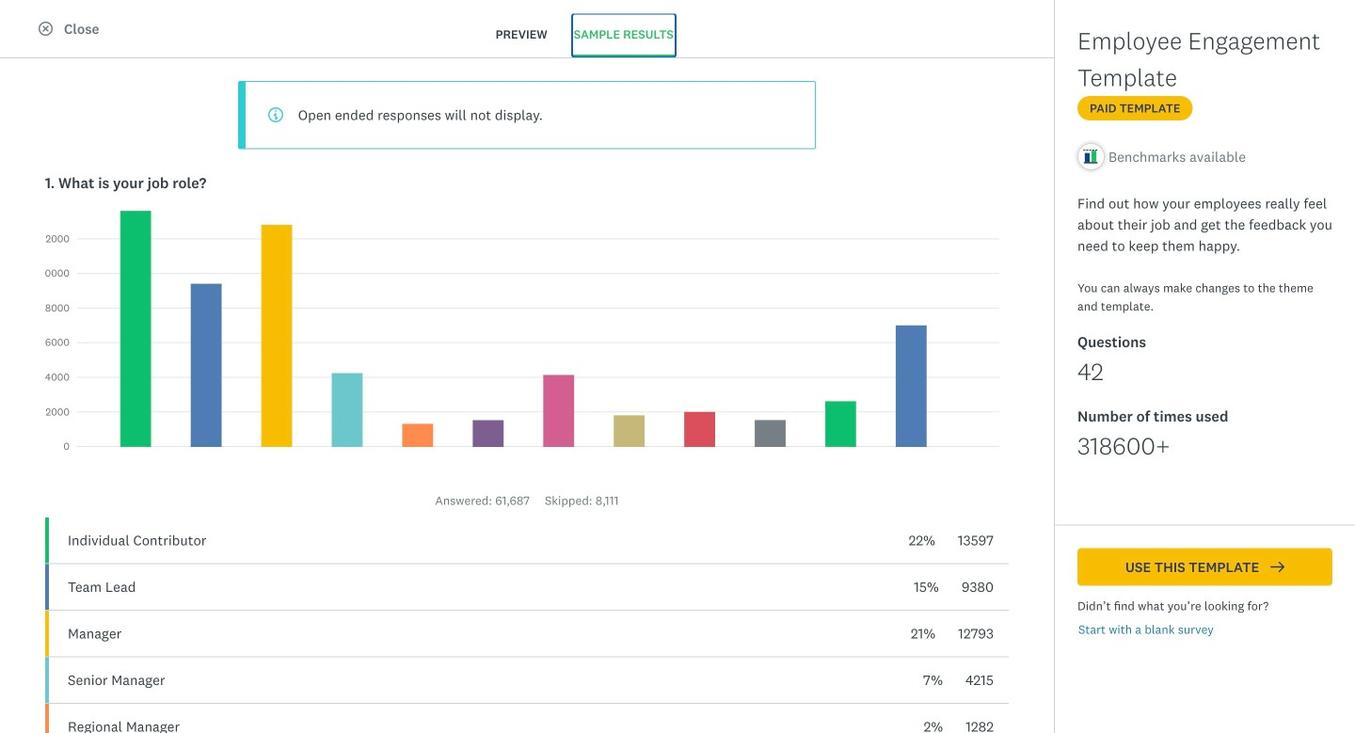 Task type: locate. For each thing, give the bounding box(es) containing it.
tab list
[[471, 13, 698, 57]]

products icon image
[[1065, 11, 1088, 34], [1065, 11, 1088, 34]]

brand logo image
[[23, 8, 53, 38], [23, 11, 53, 34]]

surveymonkey-paradigm belonging and inclusion template image
[[967, 569, 1191, 716]]

2 brand logo image from the top
[[23, 11, 53, 34]]

search image
[[1087, 88, 1101, 102]]

arrowright image
[[1271, 560, 1285, 574]]



Task type: describe. For each thing, give the bounding box(es) containing it.
product concept analysis image
[[967, 279, 1191, 426]]

1 brand logo image from the top
[[23, 8, 53, 38]]

xcircle image
[[39, 22, 53, 36]]

help icon image
[[1171, 11, 1193, 34]]

software and app customer feedback with nps® image
[[711, 569, 935, 716]]

notification center icon image
[[1118, 11, 1141, 34]]

customer satisfaction template image
[[455, 279, 679, 426]]

Search templates field
[[1101, 76, 1325, 112]]

lock image
[[1168, 577, 1182, 591]]

net promoter® score (nps) template image
[[455, 569, 679, 716]]

dropdown arrow icon image
[[1305, 17, 1318, 31]]

documentplus image
[[58, 622, 72, 637]]

user image
[[58, 380, 72, 394]]

info image
[[268, 107, 283, 122]]

clone image
[[58, 542, 72, 556]]

employee engagement template image
[[711, 279, 935, 426]]

lock image
[[912, 577, 926, 591]]



Task type: vqa. For each thing, say whether or not it's contained in the screenshot.
1st Products Icon from left
no



